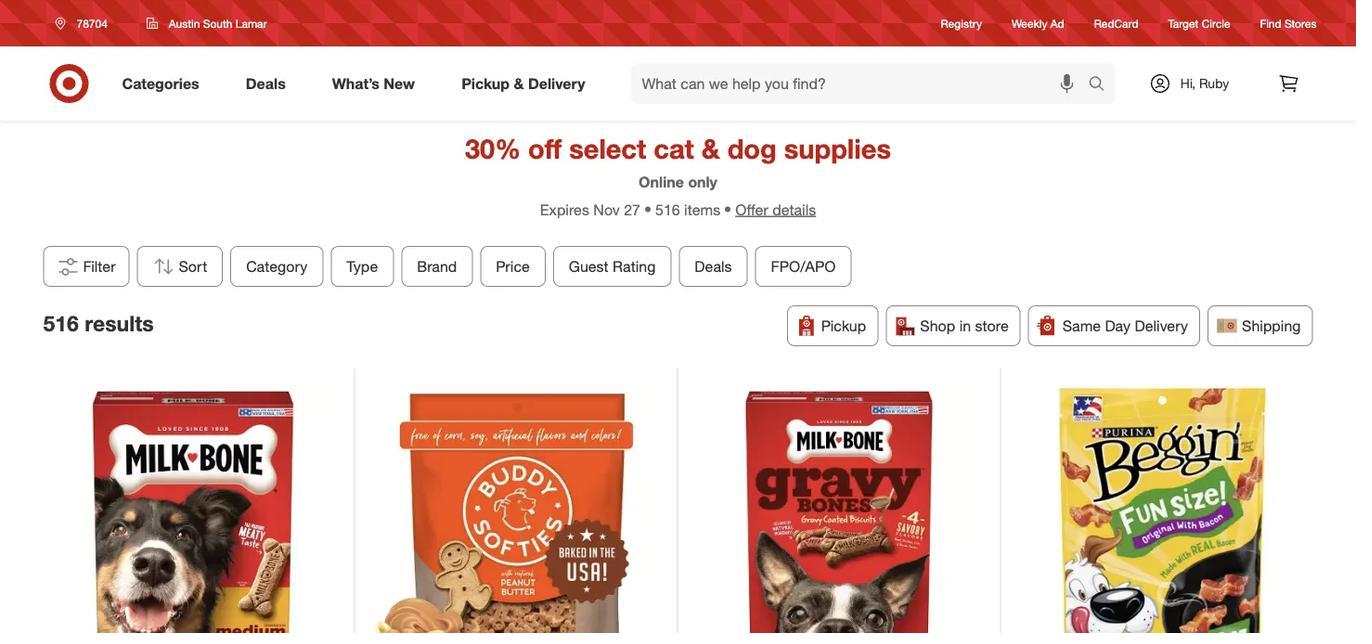 Task type: vqa. For each thing, say whether or not it's contained in the screenshot.
purchased in the $25.99 When Purchased Online
no



Task type: describe. For each thing, give the bounding box(es) containing it.
online
[[639, 173, 684, 191]]

pickup for pickup
[[821, 317, 866, 335]]

austin south lamar button
[[134, 6, 279, 40]]

off
[[528, 132, 562, 165]]

lamar
[[236, 16, 267, 30]]

What can we help you find? suggestions appear below search field
[[631, 63, 1093, 104]]

deals for deals button
[[695, 257, 732, 275]]

pickup for pickup & delivery
[[462, 74, 510, 92]]

day
[[1105, 317, 1131, 335]]

what's
[[332, 74, 380, 92]]

dog
[[728, 132, 777, 165]]

price button
[[480, 246, 546, 287]]

redcard
[[1094, 16, 1139, 30]]

filter
[[83, 257, 116, 275]]

same day delivery
[[1063, 317, 1188, 335]]

type button
[[331, 246, 394, 287]]

target circle
[[1168, 16, 1231, 30]]

target
[[1168, 16, 1199, 30]]

0 vertical spatial &
[[514, 74, 524, 92]]

516 items
[[655, 200, 721, 218]]

select
[[569, 132, 646, 165]]

516 for 516 results
[[43, 311, 79, 337]]

shop
[[920, 317, 955, 335]]

ad
[[1051, 16, 1065, 30]]

shipping
[[1242, 317, 1301, 335]]

what's new
[[332, 74, 415, 92]]

27
[[624, 200, 641, 218]]

deals for deals link
[[246, 74, 286, 92]]

fpo/apo button
[[755, 246, 852, 287]]

new
[[384, 74, 415, 92]]

circle
[[1202, 16, 1231, 30]]

search button
[[1080, 63, 1125, 108]]

results
[[85, 311, 154, 337]]

nov
[[594, 200, 620, 218]]

pickup & delivery link
[[446, 63, 609, 104]]

category
[[246, 257, 308, 275]]

30%
[[465, 132, 521, 165]]

south
[[203, 16, 233, 30]]

sort
[[179, 257, 207, 275]]

category button
[[231, 246, 323, 287]]

details
[[773, 200, 816, 218]]

delivery for same day delivery
[[1135, 317, 1188, 335]]

items
[[684, 200, 721, 218]]

cat
[[654, 132, 694, 165]]

hi,
[[1181, 75, 1196, 91]]

offer details
[[735, 200, 816, 218]]

brand
[[417, 257, 457, 275]]

in
[[960, 317, 971, 335]]

guest rating
[[569, 257, 656, 275]]

pickup & delivery
[[462, 74, 585, 92]]

what's new link
[[316, 63, 438, 104]]



Task type: locate. For each thing, give the bounding box(es) containing it.
30% off select cat & dog supplies online only
[[465, 132, 891, 191]]

purina beggin' small breed chewy dog treats original with bacon - 6oz image
[[1019, 387, 1306, 633], [1019, 387, 1306, 633]]

deals inside deals link
[[246, 74, 286, 92]]

brand button
[[401, 246, 473, 287]]

0 vertical spatial 516
[[655, 200, 680, 218]]

fpo/apo
[[771, 257, 836, 275]]

516
[[655, 200, 680, 218], [43, 311, 79, 337]]

1 horizontal spatial 516
[[655, 200, 680, 218]]

516 results
[[43, 311, 154, 337]]

0 vertical spatial deals
[[246, 74, 286, 92]]

pickup inside button
[[821, 317, 866, 335]]

516 left results
[[43, 311, 79, 337]]

pickup button
[[787, 306, 878, 346]]

redcard link
[[1094, 15, 1139, 31]]

offer
[[735, 200, 768, 218]]

0 vertical spatial delivery
[[528, 74, 585, 92]]

0 horizontal spatial pickup
[[462, 74, 510, 92]]

shop in store
[[920, 317, 1009, 335]]

shipping button
[[1208, 306, 1313, 346]]

pickup down fpo/apo button
[[821, 317, 866, 335]]

& up 30%
[[514, 74, 524, 92]]

store
[[975, 317, 1009, 335]]

0 horizontal spatial 516
[[43, 311, 79, 337]]

78704 button
[[43, 6, 127, 40]]

0 horizontal spatial deals
[[246, 74, 286, 92]]

pickup
[[462, 74, 510, 92], [821, 317, 866, 335]]

categories
[[122, 74, 199, 92]]

1 horizontal spatial &
[[702, 132, 720, 165]]

weekly ad
[[1012, 16, 1065, 30]]

deals down items
[[695, 257, 732, 275]]

1 vertical spatial delivery
[[1135, 317, 1188, 335]]

same day delivery button
[[1028, 306, 1200, 346]]

find
[[1260, 16, 1282, 30]]

registry link
[[941, 15, 982, 31]]

1 vertical spatial &
[[702, 132, 720, 165]]

find stores
[[1260, 16, 1317, 30]]

& up only on the top right of page
[[702, 132, 720, 165]]

delivery up off
[[528, 74, 585, 92]]

1 horizontal spatial pickup
[[821, 317, 866, 335]]

& inside 30% off select cat & dog supplies online only
[[702, 132, 720, 165]]

shop in store button
[[886, 306, 1021, 346]]

offer details button
[[721, 199, 816, 220]]

516 for 516 items
[[655, 200, 680, 218]]

rating
[[613, 257, 656, 275]]

austin
[[169, 16, 200, 30]]

expires nov 27
[[540, 200, 641, 218]]

target circle link
[[1168, 15, 1231, 31]]

search
[[1080, 76, 1125, 94]]

1 horizontal spatial deals
[[695, 257, 732, 275]]

weekly ad link
[[1012, 15, 1065, 31]]

registry
[[941, 16, 982, 30]]

buddy biscuits peanut butter soft and chewy dog treats image
[[373, 387, 659, 633], [373, 387, 659, 633]]

516 down online
[[655, 200, 680, 218]]

type
[[347, 257, 378, 275]]

delivery inside same day delivery button
[[1135, 317, 1188, 335]]

only
[[688, 173, 718, 191]]

delivery
[[528, 74, 585, 92], [1135, 317, 1188, 335]]

deals
[[246, 74, 286, 92], [695, 257, 732, 275]]

1 horizontal spatial delivery
[[1135, 317, 1188, 335]]

guest rating button
[[553, 246, 672, 287]]

delivery right day
[[1135, 317, 1188, 335]]

delivery inside pickup & delivery link
[[528, 74, 585, 92]]

deals button
[[679, 246, 748, 287]]

0 horizontal spatial delivery
[[528, 74, 585, 92]]

1 vertical spatial pickup
[[821, 317, 866, 335]]

delivery for pickup & delivery
[[528, 74, 585, 92]]

hi, ruby
[[1181, 75, 1229, 91]]

1 vertical spatial deals
[[695, 257, 732, 275]]

0 horizontal spatial &
[[514, 74, 524, 92]]

stores
[[1285, 16, 1317, 30]]

price
[[496, 257, 530, 275]]

deals inside deals button
[[695, 257, 732, 275]]

expires
[[540, 200, 589, 218]]

filter button
[[43, 246, 130, 287]]

austin south lamar
[[169, 16, 267, 30]]

milk-bone biscuits gravy bones with beef, chicken, liver and bacon flavors dog treats - 19oz image
[[696, 387, 982, 633], [696, 387, 982, 633]]

deals down the lamar
[[246, 74, 286, 92]]

pickup up 30%
[[462, 74, 510, 92]]

ruby
[[1199, 75, 1229, 91]]

&
[[514, 74, 524, 92], [702, 132, 720, 165]]

find stores link
[[1260, 15, 1317, 31]]

supplies
[[784, 132, 891, 165]]

weekly
[[1012, 16, 1048, 30]]

1 vertical spatial 516
[[43, 311, 79, 337]]

0 vertical spatial pickup
[[462, 74, 510, 92]]

deals link
[[230, 63, 309, 104]]

guest
[[569, 257, 609, 275]]

milk-bone in beef flavor  medium dog treats image
[[50, 387, 336, 633], [50, 387, 336, 633]]

categories link
[[106, 63, 223, 104]]

same
[[1063, 317, 1101, 335]]

sort button
[[137, 246, 223, 287]]

78704
[[77, 16, 108, 30]]



